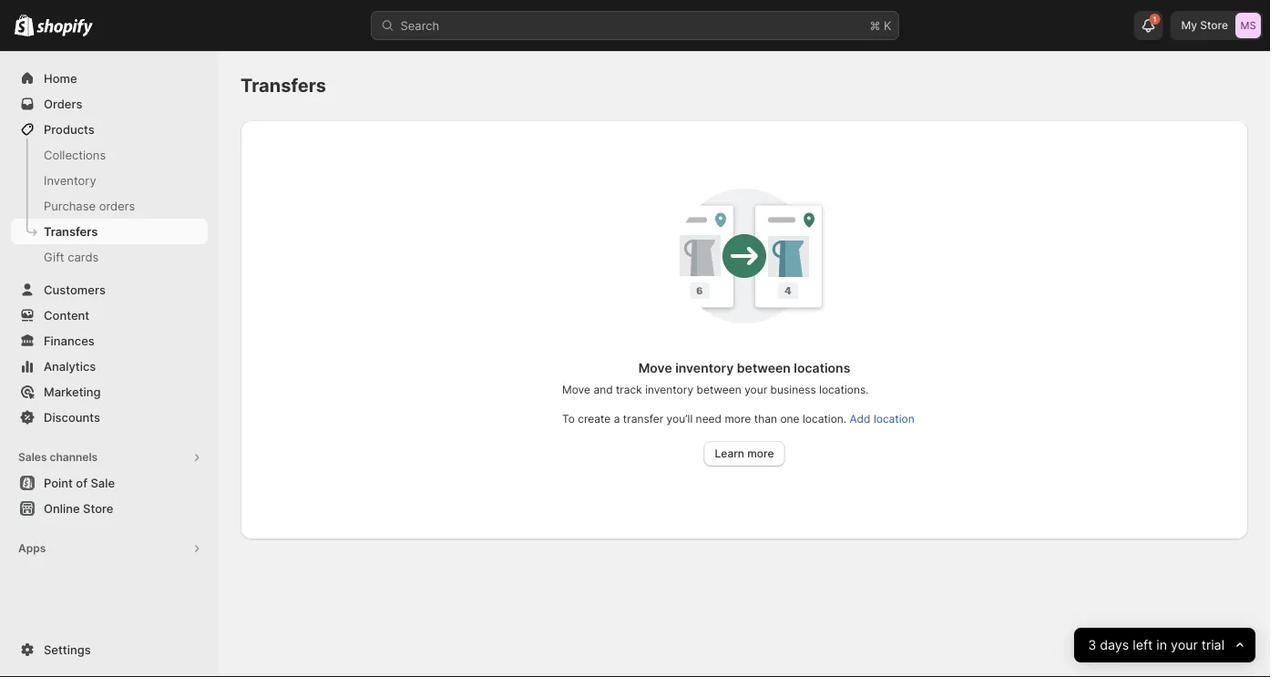 Task type: describe. For each thing, give the bounding box(es) containing it.
⌘ k
[[870, 18, 892, 32]]

create
[[578, 412, 611, 426]]

than
[[754, 412, 777, 426]]

sale
[[91, 476, 115, 490]]

settings link
[[11, 637, 208, 663]]

0 horizontal spatial shopify image
[[15, 14, 34, 36]]

orders
[[99, 199, 135, 213]]

learn
[[715, 447, 745, 460]]

days
[[1100, 637, 1129, 653]]

inventory link
[[11, 168, 208, 193]]

of
[[76, 476, 87, 490]]

store for online store
[[83, 501, 113, 515]]

online
[[44, 501, 80, 515]]

purchase
[[44, 199, 96, 213]]

to create a transfer you'll need more than one location. add location
[[562, 412, 915, 426]]

move for move inventory between locations
[[639, 360, 672, 376]]

cards
[[68, 250, 99, 264]]

store for my store
[[1201, 19, 1229, 32]]

content
[[44, 308, 89, 322]]

sales
[[18, 451, 47, 464]]

k
[[884, 18, 892, 32]]

finances link
[[11, 328, 208, 354]]

customers
[[44, 283, 106, 297]]

1 horizontal spatial shopify image
[[37, 19, 93, 37]]

move and track inventory between your business locations.
[[562, 383, 869, 396]]

products
[[44, 122, 95, 136]]

marketing
[[44, 385, 101, 399]]

track
[[616, 383, 642, 396]]

1 vertical spatial inventory
[[645, 383, 694, 396]]

3
[[1088, 637, 1096, 653]]

discounts link
[[11, 405, 208, 430]]

sales channels
[[18, 451, 98, 464]]

a
[[614, 412, 620, 426]]

transfers inside transfers link
[[44, 224, 98, 238]]

gift
[[44, 250, 64, 264]]

1
[[1153, 15, 1157, 24]]

location
[[874, 412, 915, 426]]

1 vertical spatial between
[[697, 383, 742, 396]]

my store image
[[1236, 13, 1261, 38]]

collections link
[[11, 142, 208, 168]]

locations.
[[819, 383, 869, 396]]

transfers link
[[11, 219, 208, 244]]

collections
[[44, 148, 106, 162]]

point of sale link
[[11, 470, 208, 496]]

apps
[[18, 542, 46, 555]]

0 vertical spatial inventory
[[675, 360, 734, 376]]

0 vertical spatial between
[[737, 360, 791, 376]]

trial
[[1202, 637, 1225, 653]]

orders
[[44, 97, 82, 111]]



Task type: vqa. For each thing, say whether or not it's contained in the screenshot.
dialog
no



Task type: locate. For each thing, give the bounding box(es) containing it.
move for move and track inventory between your business locations.
[[562, 383, 591, 396]]

inventory
[[675, 360, 734, 376], [645, 383, 694, 396]]

left
[[1133, 637, 1153, 653]]

point of sale
[[44, 476, 115, 490]]

discounts
[[44, 410, 100, 424]]

business
[[771, 383, 816, 396]]

move left and
[[562, 383, 591, 396]]

1 horizontal spatial move
[[639, 360, 672, 376]]

gift cards link
[[11, 244, 208, 270]]

0 horizontal spatial your
[[745, 383, 768, 396]]

0 horizontal spatial transfers
[[44, 224, 98, 238]]

shopify image
[[15, 14, 34, 36], [37, 19, 93, 37]]

point of sale button
[[0, 470, 219, 496]]

add location link
[[850, 412, 915, 426]]

purchase orders
[[44, 199, 135, 213]]

marketing link
[[11, 379, 208, 405]]

1 vertical spatial store
[[83, 501, 113, 515]]

inventory
[[44, 173, 96, 187]]

to
[[562, 412, 575, 426]]

inventory up you'll
[[645, 383, 694, 396]]

settings
[[44, 643, 91, 657]]

search
[[401, 18, 440, 32]]

store down the sale at the left
[[83, 501, 113, 515]]

inventory up move and track inventory between your business locations.
[[675, 360, 734, 376]]

0 vertical spatial transfers
[[241, 74, 326, 97]]

in
[[1157, 637, 1167, 653]]

more left than
[[725, 412, 751, 426]]

1 horizontal spatial your
[[1171, 637, 1198, 653]]

purchase orders link
[[11, 193, 208, 219]]

your down move inventory between locations
[[745, 383, 768, 396]]

transfers
[[241, 74, 326, 97], [44, 224, 98, 238]]

1 vertical spatial transfers
[[44, 224, 98, 238]]

⌘
[[870, 18, 881, 32]]

3 days left in your trial button
[[1074, 628, 1256, 663]]

customers link
[[11, 277, 208, 303]]

store right the my
[[1201, 19, 1229, 32]]

channels
[[50, 451, 98, 464]]

your right in
[[1171, 637, 1198, 653]]

one
[[781, 412, 800, 426]]

point
[[44, 476, 73, 490]]

1 horizontal spatial store
[[1201, 19, 1229, 32]]

online store button
[[0, 496, 219, 521]]

more right learn
[[748, 447, 774, 460]]

sales channels button
[[11, 445, 208, 470]]

between
[[737, 360, 791, 376], [697, 383, 742, 396]]

0 vertical spatial move
[[639, 360, 672, 376]]

1 vertical spatial your
[[1171, 637, 1198, 653]]

finances
[[44, 334, 95, 348]]

locations
[[794, 360, 851, 376]]

my
[[1182, 19, 1198, 32]]

your inside 3 days left in your trial dropdown button
[[1171, 637, 1198, 653]]

transfer
[[623, 412, 664, 426]]

1 vertical spatial more
[[748, 447, 774, 460]]

my store
[[1182, 19, 1229, 32]]

orders link
[[11, 91, 208, 117]]

more
[[725, 412, 751, 426], [748, 447, 774, 460]]

0 horizontal spatial store
[[83, 501, 113, 515]]

store inside "online store" link
[[83, 501, 113, 515]]

between up need at the bottom of the page
[[697, 383, 742, 396]]

analytics link
[[11, 354, 208, 379]]

store
[[1201, 19, 1229, 32], [83, 501, 113, 515]]

1 horizontal spatial transfers
[[241, 74, 326, 97]]

and
[[594, 383, 613, 396]]

0 vertical spatial store
[[1201, 19, 1229, 32]]

move up track
[[639, 360, 672, 376]]

add
[[850, 412, 871, 426]]

learn more
[[715, 447, 774, 460]]

analytics
[[44, 359, 96, 373]]

between up business
[[737, 360, 791, 376]]

online store link
[[11, 496, 208, 521]]

gift cards
[[44, 250, 99, 264]]

you'll
[[667, 412, 693, 426]]

products link
[[11, 117, 208, 142]]

location.
[[803, 412, 847, 426]]

1 button
[[1134, 11, 1163, 40]]

0 vertical spatial more
[[725, 412, 751, 426]]

your
[[745, 383, 768, 396], [1171, 637, 1198, 653]]

need
[[696, 412, 722, 426]]

learn more link
[[704, 441, 785, 467]]

online store
[[44, 501, 113, 515]]

3 days left in your trial
[[1088, 637, 1225, 653]]

home
[[44, 71, 77, 85]]

move inventory between locations
[[639, 360, 851, 376]]

0 vertical spatial your
[[745, 383, 768, 396]]

home link
[[11, 66, 208, 91]]

move
[[639, 360, 672, 376], [562, 383, 591, 396]]

0 horizontal spatial move
[[562, 383, 591, 396]]

1 vertical spatial move
[[562, 383, 591, 396]]

apps button
[[11, 536, 208, 561]]

content link
[[11, 303, 208, 328]]



